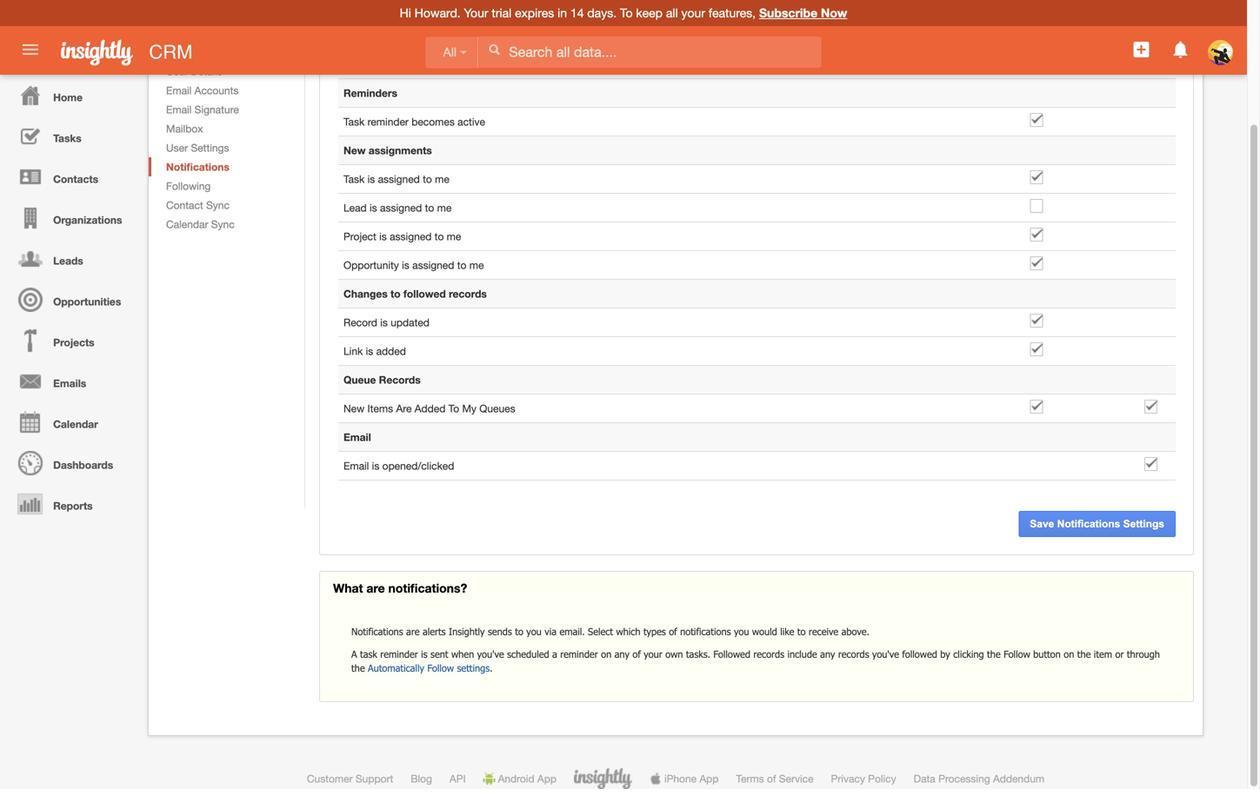 Task type: describe. For each thing, give the bounding box(es) containing it.
updated
[[391, 317, 430, 329]]

calendar sync link
[[149, 215, 304, 234]]

active
[[458, 116, 485, 128]]

added
[[415, 403, 446, 415]]

mailbox link
[[149, 119, 304, 138]]

automatically follow settings .
[[368, 663, 493, 674]]

me left the hi
[[371, 10, 389, 24]]

all
[[443, 46, 457, 59]]

my
[[462, 403, 477, 415]]

link
[[344, 345, 363, 357]]

above.
[[842, 626, 870, 638]]

in
[[558, 6, 567, 20]]

web
[[1154, 57, 1176, 69]]

save notifications settings
[[1030, 518, 1164, 530]]

assigned for task
[[378, 173, 420, 185]]

leads link
[[4, 238, 139, 279]]

via
[[545, 626, 557, 638]]

projects
[[53, 337, 94, 349]]

blog
[[411, 773, 432, 785]]

through
[[1127, 649, 1160, 661]]

privacy policy
[[831, 773, 896, 785]]

record is updated
[[344, 317, 430, 329]]

1 vertical spatial sync
[[211, 218, 235, 231]]

settings inside button
[[1123, 518, 1164, 530]]

opportunity is assigned to me
[[344, 259, 484, 271]]

task is assigned to me
[[344, 173, 449, 185]]

automatically follow settings link
[[368, 663, 490, 674]]

is for link
[[366, 345, 373, 357]]

home link
[[4, 75, 139, 116]]

0 horizontal spatial records
[[449, 288, 487, 300]]

accounts
[[195, 84, 239, 97]]

project is assigned to me
[[344, 231, 461, 243]]

link is added
[[344, 345, 406, 357]]

reminder up the new assignments
[[367, 116, 409, 128]]

following
[[166, 180, 211, 192]]

following link
[[149, 177, 304, 196]]

all link
[[426, 37, 478, 68]]

is for lead
[[370, 202, 377, 214]]

keep
[[636, 6, 663, 20]]

android
[[498, 773, 534, 785]]

contact sync link
[[149, 196, 304, 215]]

email.
[[560, 626, 585, 638]]

iphone
[[664, 773, 697, 785]]

policy
[[868, 773, 896, 785]]

api
[[450, 773, 466, 785]]

of for any
[[633, 649, 641, 661]]

assignments
[[369, 144, 432, 157]]

home
[[53, 91, 83, 103]]

opportunities link
[[4, 279, 139, 320]]

1 any from the left
[[615, 649, 630, 661]]

lead
[[344, 202, 367, 214]]

reminder down email.
[[560, 649, 598, 661]]

to up opportunity is assigned to me on the top left of the page
[[435, 231, 444, 243]]

reports
[[53, 500, 93, 512]]

types
[[643, 626, 666, 638]]

to right changes
[[390, 288, 401, 300]]

email signature link
[[149, 100, 304, 119]]

organizations
[[53, 214, 122, 226]]

1 vertical spatial to
[[448, 403, 459, 415]]

Search User Settings text field
[[155, 0, 299, 19]]

to up 'project is assigned to me'
[[425, 202, 434, 214]]

your inside "a task reminder is sent when you've scheduled a reminder on any of your own tasks. followed records include any records you've followed by clicking the follow button on the item or through the"
[[644, 649, 662, 661]]

changes
[[344, 288, 388, 300]]

hi howard. your trial expires in 14 days. to keep all your features, subscribe now
[[400, 6, 847, 20]]

calendar inside navigation
[[53, 418, 98, 430]]

features,
[[709, 6, 756, 20]]

1 on from the left
[[601, 649, 612, 661]]

notify
[[333, 10, 367, 24]]

0 vertical spatial sync
[[206, 199, 230, 211]]

queue
[[344, 374, 376, 386]]

sends
[[488, 626, 512, 638]]

privacy
[[831, 773, 865, 785]]

project
[[344, 231, 376, 243]]

a
[[351, 649, 357, 661]]

or
[[1115, 649, 1124, 661]]

dashboards link
[[4, 443, 139, 484]]

like
[[780, 626, 794, 638]]

task
[[360, 649, 377, 661]]

new for new assignments
[[344, 144, 366, 157]]

task for task is assigned to me
[[344, 173, 365, 185]]

white image
[[488, 43, 500, 56]]

mailbox
[[166, 123, 203, 135]]

emails link
[[4, 361, 139, 402]]

select
[[588, 626, 613, 638]]

1 you've from the left
[[477, 649, 504, 661]]

would
[[752, 626, 777, 638]]

include
[[787, 649, 817, 661]]

terms of service
[[736, 773, 814, 785]]

data processing addendum link
[[914, 773, 1045, 785]]

customer
[[307, 773, 353, 785]]

2 horizontal spatial records
[[838, 649, 869, 661]]

data processing addendum
[[914, 773, 1045, 785]]

support
[[356, 773, 393, 785]]

0 vertical spatial to
[[620, 6, 633, 20]]

addendum
[[993, 773, 1045, 785]]

2 vertical spatial notifications
[[351, 626, 403, 638]]

.
[[490, 663, 493, 674]]

notifications link
[[149, 157, 304, 177]]

referrals
[[166, 46, 208, 58]]

me for opportunity is assigned to me
[[469, 259, 484, 271]]

notify me when ...
[[333, 10, 437, 24]]

...
[[427, 10, 437, 24]]

2 you've from the left
[[872, 649, 899, 661]]

by
[[940, 649, 950, 661]]

me for task is assigned to me
[[435, 173, 449, 185]]

contact
[[166, 199, 203, 211]]

becomes
[[412, 116, 455, 128]]



Task type: locate. For each thing, give the bounding box(es) containing it.
terms of service link
[[736, 773, 814, 785]]

to up the changes to followed records
[[457, 259, 466, 271]]

of for types
[[669, 626, 677, 638]]

notifications up following
[[166, 161, 229, 173]]

Search all data.... text field
[[479, 36, 821, 68]]

1 horizontal spatial of
[[669, 626, 677, 638]]

scheduled
[[507, 649, 549, 661]]

0 horizontal spatial calendar
[[53, 418, 98, 430]]

me up opportunity is assigned to me on the top left of the page
[[447, 231, 461, 243]]

any down receive
[[820, 649, 835, 661]]

android app link
[[483, 773, 557, 785]]

user
[[166, 65, 188, 77], [166, 142, 188, 154]]

contacts link
[[4, 157, 139, 197]]

to right sends
[[515, 626, 523, 638]]

1 horizontal spatial you
[[734, 626, 749, 638]]

details
[[191, 65, 223, 77]]

is for opportunity
[[402, 259, 409, 271]]

settings
[[457, 663, 490, 674]]

1 app from the left
[[537, 773, 557, 785]]

you
[[526, 626, 542, 638], [734, 626, 749, 638]]

task reminder becomes active
[[344, 116, 485, 128]]

1 horizontal spatial when
[[451, 649, 474, 661]]

1 vertical spatial followed
[[902, 649, 937, 661]]

a
[[552, 649, 557, 661]]

1 user from the top
[[166, 65, 188, 77]]

is
[[367, 173, 375, 185], [370, 202, 377, 214], [379, 231, 387, 243], [402, 259, 409, 271], [380, 317, 388, 329], [366, 345, 373, 357], [372, 460, 379, 472], [421, 649, 428, 661]]

me up lead is assigned to me
[[435, 173, 449, 185]]

all
[[666, 6, 678, 20]]

records down opportunity is assigned to me on the top left of the page
[[449, 288, 487, 300]]

2 new from the top
[[344, 403, 365, 415]]

1 horizontal spatial you've
[[872, 649, 899, 661]]

1 you from the left
[[526, 626, 542, 638]]

is down the new assignments
[[367, 173, 375, 185]]

new left assignments in the top left of the page
[[344, 144, 366, 157]]

sync down 'contact sync' link
[[211, 218, 235, 231]]

0 horizontal spatial notifications
[[166, 161, 229, 173]]

are for notifications
[[406, 626, 420, 638]]

0 vertical spatial settings
[[191, 142, 229, 154]]

1 task from the top
[[344, 116, 365, 128]]

1 horizontal spatial followed
[[902, 649, 937, 661]]

2 horizontal spatial of
[[767, 773, 776, 785]]

me up the changes to followed records
[[469, 259, 484, 271]]

to
[[423, 173, 432, 185], [425, 202, 434, 214], [435, 231, 444, 243], [457, 259, 466, 271], [390, 288, 401, 300], [515, 626, 523, 638], [797, 626, 806, 638]]

the left item
[[1077, 649, 1091, 661]]

2 you from the left
[[734, 626, 749, 638]]

assigned for project
[[390, 231, 432, 243]]

is left opened/clicked
[[372, 460, 379, 472]]

of
[[669, 626, 677, 638], [633, 649, 641, 661], [767, 773, 776, 785]]

assigned up 'project is assigned to me'
[[380, 202, 422, 214]]

any
[[615, 649, 630, 661], [820, 649, 835, 661]]

reminders
[[344, 87, 397, 99]]

on down the notifications are alerts insightly sends to you via email. select which types of notifications you would like to receive above.
[[601, 649, 612, 661]]

2 on from the left
[[1064, 649, 1074, 661]]

leads
[[53, 255, 83, 267]]

to left keep
[[620, 6, 633, 20]]

1 vertical spatial when
[[451, 649, 474, 661]]

organizations link
[[4, 197, 139, 238]]

signature
[[195, 104, 239, 116]]

0 horizontal spatial you
[[526, 626, 542, 638]]

0 horizontal spatial you've
[[477, 649, 504, 661]]

tasks
[[53, 132, 82, 144]]

the down the a at left
[[351, 663, 365, 674]]

when left ...
[[392, 10, 423, 24]]

calendar
[[166, 218, 208, 231], [53, 418, 98, 430]]

records
[[449, 288, 487, 300], [753, 649, 784, 661], [838, 649, 869, 661]]

navigation containing home
[[0, 75, 139, 524]]

1 vertical spatial calendar
[[53, 418, 98, 430]]

assigned for opportunity
[[412, 259, 454, 271]]

2 app from the left
[[700, 773, 719, 785]]

iphone app link
[[650, 773, 719, 785]]

app right android
[[537, 773, 557, 785]]

dashboards
[[53, 459, 113, 471]]

task for task reminder becomes active
[[344, 116, 365, 128]]

is down 'project is assigned to me'
[[402, 259, 409, 271]]

terms
[[736, 773, 764, 785]]

blog link
[[411, 773, 432, 785]]

0 horizontal spatial follow
[[427, 663, 454, 674]]

are for what
[[366, 581, 385, 596]]

0 vertical spatial calendar
[[166, 218, 208, 231]]

you left would
[[734, 626, 749, 638]]

is for task
[[367, 173, 375, 185]]

you've up the .
[[477, 649, 504, 661]]

records
[[379, 374, 421, 386]]

navigation
[[0, 75, 139, 524]]

when up settings
[[451, 649, 474, 661]]

save notifications settings button
[[1019, 511, 1176, 538]]

assigned up lead is assigned to me
[[378, 173, 420, 185]]

subscribe now link
[[759, 6, 847, 20]]

of right terms at right
[[767, 773, 776, 785]]

0 horizontal spatial any
[[615, 649, 630, 661]]

customer support
[[307, 773, 393, 785]]

1 horizontal spatial your
[[681, 6, 705, 20]]

assigned up the changes to followed records
[[412, 259, 454, 271]]

android app
[[498, 773, 557, 785]]

save
[[1030, 518, 1054, 530]]

sent
[[431, 649, 448, 661]]

you left via
[[526, 626, 542, 638]]

contacts
[[53, 173, 98, 185]]

0 horizontal spatial followed
[[403, 288, 446, 300]]

1 horizontal spatial settings
[[1123, 518, 1164, 530]]

to down assignments in the top left of the page
[[423, 173, 432, 185]]

of down which
[[633, 649, 641, 661]]

2 user from the top
[[166, 142, 188, 154]]

is up automatically follow settings "link"
[[421, 649, 428, 661]]

howard.
[[415, 6, 461, 20]]

1 horizontal spatial notifications
[[351, 626, 403, 638]]

user down crm
[[166, 65, 188, 77]]

0 horizontal spatial your
[[644, 649, 662, 661]]

reminder
[[367, 116, 409, 128], [380, 649, 418, 661], [560, 649, 598, 661]]

0 horizontal spatial to
[[448, 403, 459, 415]]

0 vertical spatial task
[[344, 116, 365, 128]]

2 task from the top
[[344, 173, 365, 185]]

notifications image
[[1170, 39, 1191, 60]]

crm
[[149, 41, 193, 63]]

clicking
[[953, 649, 984, 661]]

0 vertical spatial followed
[[403, 288, 446, 300]]

0 horizontal spatial settings
[[191, 142, 229, 154]]

of right the types
[[669, 626, 677, 638]]

me for project is assigned to me
[[447, 231, 461, 243]]

2 vertical spatial of
[[767, 773, 776, 785]]

your
[[681, 6, 705, 20], [644, 649, 662, 661]]

is right record
[[380, 317, 388, 329]]

0 vertical spatial are
[[366, 581, 385, 596]]

trial
[[492, 6, 512, 20]]

is for record
[[380, 317, 388, 329]]

any down which
[[615, 649, 630, 661]]

opportunities
[[53, 296, 121, 308]]

your left own
[[644, 649, 662, 661]]

follow inside "a task reminder is sent when you've scheduled a reminder on any of your own tasks. followed records include any records you've followed by clicking the follow button on the item or through the"
[[1004, 649, 1030, 661]]

sync up calendar sync link
[[206, 199, 230, 211]]

followed
[[403, 288, 446, 300], [902, 649, 937, 661]]

None checkbox
[[1030, 113, 1043, 127], [1030, 171, 1043, 184], [1030, 199, 1043, 213], [1030, 257, 1043, 271], [1030, 314, 1043, 328], [1030, 400, 1043, 414], [1030, 113, 1043, 127], [1030, 171, 1043, 184], [1030, 199, 1043, 213], [1030, 257, 1043, 271], [1030, 314, 1043, 328], [1030, 400, 1043, 414]]

task down reminders
[[344, 116, 365, 128]]

user down mailbox
[[166, 142, 188, 154]]

None checkbox
[[1030, 228, 1043, 242], [1030, 343, 1043, 357], [1144, 400, 1158, 414], [1144, 458, 1158, 471], [1030, 228, 1043, 242], [1030, 343, 1043, 357], [1144, 400, 1158, 414], [1144, 458, 1158, 471]]

0 vertical spatial new
[[344, 144, 366, 157]]

new
[[344, 144, 366, 157], [344, 403, 365, 415]]

0 horizontal spatial on
[[601, 649, 612, 661]]

when
[[392, 10, 423, 24], [451, 649, 474, 661]]

added
[[376, 345, 406, 357]]

is for project
[[379, 231, 387, 243]]

1 horizontal spatial any
[[820, 649, 835, 661]]

calendar inside 'referrals user details email accounts email signature mailbox user settings notifications following contact sync calendar sync'
[[166, 218, 208, 231]]

0 vertical spatial notifications
[[166, 161, 229, 173]]

2 horizontal spatial the
[[1077, 649, 1091, 661]]

settings
[[191, 142, 229, 154], [1123, 518, 1164, 530]]

1 vertical spatial follow
[[427, 663, 454, 674]]

changes to followed records
[[344, 288, 487, 300]]

is right lead
[[370, 202, 377, 214]]

0 vertical spatial user
[[166, 65, 188, 77]]

1 vertical spatial settings
[[1123, 518, 1164, 530]]

me for lead is assigned to me
[[437, 202, 452, 214]]

item
[[1094, 649, 1112, 661]]

data
[[914, 773, 936, 785]]

tasks link
[[4, 116, 139, 157]]

alerts
[[423, 626, 446, 638]]

1 vertical spatial are
[[406, 626, 420, 638]]

follow down the sent
[[427, 663, 454, 674]]

now
[[821, 6, 847, 20]]

user settings link
[[149, 138, 304, 157]]

followed left by at the right bottom of the page
[[902, 649, 937, 661]]

email
[[1020, 57, 1047, 69], [166, 84, 192, 97], [166, 104, 192, 116], [344, 431, 371, 444], [344, 460, 369, 472]]

records down would
[[753, 649, 784, 661]]

1 horizontal spatial app
[[700, 773, 719, 785]]

are
[[396, 403, 412, 415]]

reminder up automatically
[[380, 649, 418, 661]]

opened/clicked
[[382, 460, 454, 472]]

api link
[[450, 773, 466, 785]]

assigned for lead
[[380, 202, 422, 214]]

task up lead
[[344, 173, 365, 185]]

to left "my" on the bottom left
[[448, 403, 459, 415]]

notifications are alerts insightly sends to you via email. select which types of notifications you would like to receive above.
[[351, 626, 870, 638]]

1 vertical spatial task
[[344, 173, 365, 185]]

is for email
[[372, 460, 379, 472]]

to right like
[[797, 626, 806, 638]]

lead is assigned to me
[[344, 202, 452, 214]]

app for iphone app
[[700, 773, 719, 785]]

tasks.
[[686, 649, 710, 661]]

new for new items are added to my queues
[[344, 403, 365, 415]]

0 horizontal spatial the
[[351, 663, 365, 674]]

0 horizontal spatial of
[[633, 649, 641, 661]]

task
[[344, 116, 365, 128], [344, 173, 365, 185]]

0 horizontal spatial when
[[392, 10, 423, 24]]

1 horizontal spatial to
[[620, 6, 633, 20]]

notifications inside "save notifications settings" button
[[1057, 518, 1120, 530]]

0 vertical spatial when
[[392, 10, 423, 24]]

what are notifications?
[[333, 581, 467, 596]]

1 vertical spatial user
[[166, 142, 188, 154]]

1 vertical spatial notifications
[[1057, 518, 1120, 530]]

your right all
[[681, 6, 705, 20]]

is right "project"
[[379, 231, 387, 243]]

are
[[366, 581, 385, 596], [406, 626, 420, 638]]

1 horizontal spatial follow
[[1004, 649, 1030, 661]]

follow left button
[[1004, 649, 1030, 661]]

the right clicking
[[987, 649, 1001, 661]]

hi
[[400, 6, 411, 20]]

followed down opportunity is assigned to me on the top left of the page
[[403, 288, 446, 300]]

on right button
[[1064, 649, 1074, 661]]

button
[[1033, 649, 1061, 661]]

1 horizontal spatial the
[[987, 649, 1001, 661]]

are left alerts
[[406, 626, 420, 638]]

you've left by at the right bottom of the page
[[872, 649, 899, 661]]

records down above.
[[838, 649, 869, 661]]

on
[[601, 649, 612, 661], [1064, 649, 1074, 661]]

0 horizontal spatial are
[[366, 581, 385, 596]]

notifications right save
[[1057, 518, 1120, 530]]

new left items
[[344, 403, 365, 415]]

of inside "a task reminder is sent when you've scheduled a reminder on any of your own tasks. followed records include any records you've followed by clicking the follow button on the item or through the"
[[633, 649, 641, 661]]

calendar down the contact
[[166, 218, 208, 231]]

a task reminder is sent when you've scheduled a reminder on any of your own tasks. followed records include any records you've followed by clicking the follow button on the item or through the
[[351, 649, 1160, 674]]

app right 'iphone'
[[700, 773, 719, 785]]

to
[[620, 6, 633, 20], [448, 403, 459, 415]]

notifications inside 'referrals user details email accounts email signature mailbox user settings notifications following contact sync calendar sync'
[[166, 161, 229, 173]]

app for android app
[[537, 773, 557, 785]]

1 horizontal spatial records
[[753, 649, 784, 661]]

items
[[367, 403, 393, 415]]

1 horizontal spatial calendar
[[166, 218, 208, 231]]

when inside "a task reminder is sent when you've scheduled a reminder on any of your own tasks. followed records include any records you've followed by clicking the follow button on the item or through the"
[[451, 649, 474, 661]]

1 vertical spatial new
[[344, 403, 365, 415]]

2 horizontal spatial notifications
[[1057, 518, 1120, 530]]

1 horizontal spatial on
[[1064, 649, 1074, 661]]

are right what
[[366, 581, 385, 596]]

2 any from the left
[[820, 649, 835, 661]]

notifications up 'task'
[[351, 626, 403, 638]]

referrals user details email accounts email signature mailbox user settings notifications following contact sync calendar sync
[[166, 46, 239, 231]]

is right link
[[366, 345, 373, 357]]

settings inside 'referrals user details email accounts email signature mailbox user settings notifications following contact sync calendar sync'
[[191, 142, 229, 154]]

followed inside "a task reminder is sent when you've scheduled a reminder on any of your own tasks. followed records include any records you've followed by clicking the follow button on the item or through the"
[[902, 649, 937, 661]]

1 new from the top
[[344, 144, 366, 157]]

me up 'project is assigned to me'
[[437, 202, 452, 214]]

1 horizontal spatial are
[[406, 626, 420, 638]]

14
[[570, 6, 584, 20]]

0 vertical spatial of
[[669, 626, 677, 638]]

0 horizontal spatial app
[[537, 773, 557, 785]]

assigned up opportunity is assigned to me on the top left of the page
[[390, 231, 432, 243]]

calendar up dashboards link
[[53, 418, 98, 430]]

notifications
[[680, 626, 731, 638]]

projects link
[[4, 320, 139, 361]]

0 vertical spatial your
[[681, 6, 705, 20]]

is inside "a task reminder is sent when you've scheduled a reminder on any of your own tasks. followed records include any records you've followed by clicking the follow button on the item or through the"
[[421, 649, 428, 661]]

1 vertical spatial of
[[633, 649, 641, 661]]

0 vertical spatial follow
[[1004, 649, 1030, 661]]

1 vertical spatial your
[[644, 649, 662, 661]]



Task type: vqa. For each thing, say whether or not it's contained in the screenshot.
of to the bottom
yes



